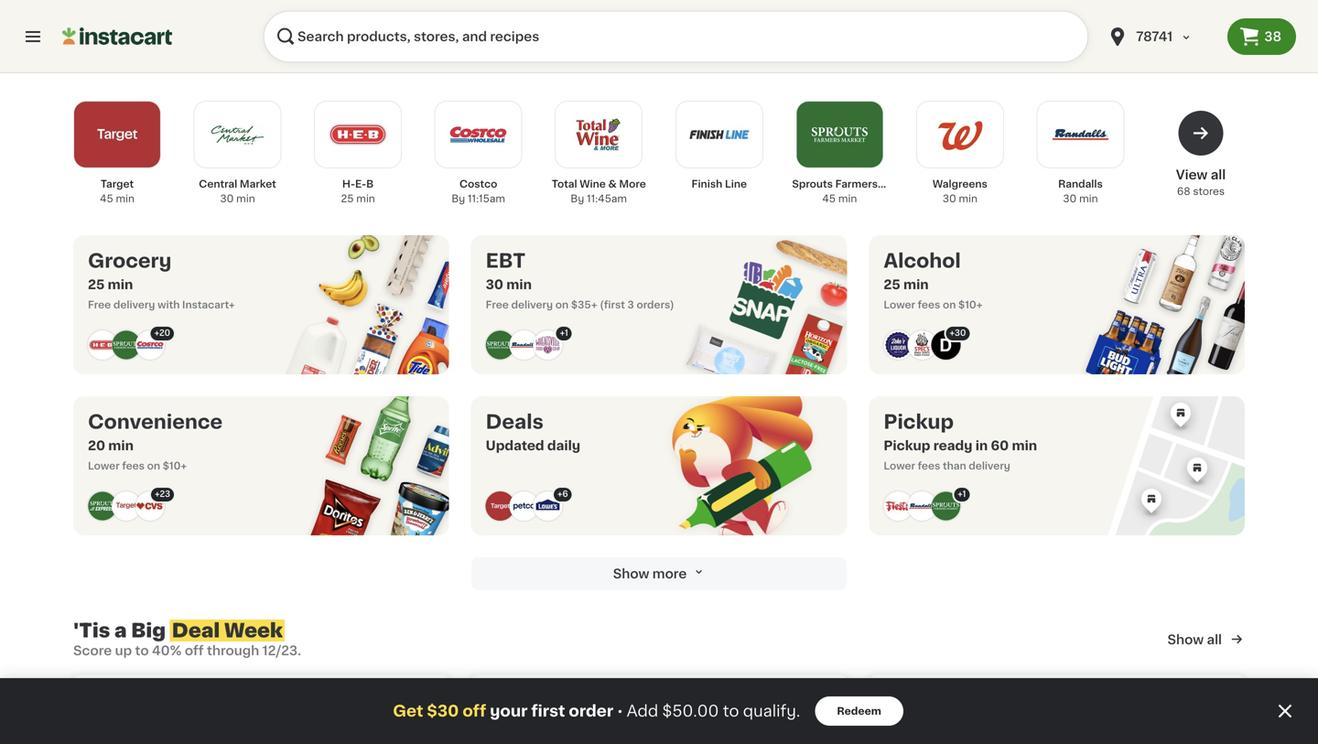 Task type: vqa. For each thing, say whether or not it's contained in the screenshot.
with
yes



Task type: locate. For each thing, give the bounding box(es) containing it.
2 by from the left
[[571, 194, 585, 204]]

fees
[[918, 300, 941, 310], [122, 461, 145, 471], [918, 461, 941, 471]]

fees for alcohol
[[918, 300, 941, 310]]

target: fast delivery logo image
[[112, 492, 141, 521]]

min down b
[[357, 194, 375, 204]]

1 vertical spatial + 1
[[958, 490, 967, 499]]

1 vertical spatial to
[[723, 704, 740, 719]]

$10+
[[959, 300, 983, 310], [163, 461, 187, 471]]

on
[[556, 300, 569, 310], [943, 300, 957, 310], [147, 461, 160, 471]]

off down deal
[[185, 645, 204, 658]]

40%
[[152, 645, 182, 658]]

dany's liquor logo image
[[932, 331, 961, 360]]

1 horizontal spatial randalls logo image
[[908, 492, 937, 521]]

$10+ inside convenience 20 min lower fees on $10+
[[163, 461, 187, 471]]

fees inside the pickup pickup ready in 60 min lower fees than delivery
[[918, 461, 941, 471]]

0 horizontal spatial delivery
[[113, 300, 155, 310]]

30 down ebt
[[486, 278, 504, 291]]

show for show more
[[613, 568, 650, 581]]

0 horizontal spatial randalls logo image
[[510, 331, 539, 360]]

min inside "walgreens 30 min"
[[959, 194, 978, 204]]

1 vertical spatial show
[[1168, 634, 1205, 647]]

min down randalls
[[1080, 194, 1099, 204]]

on left $35+
[[556, 300, 569, 310]]

ebt 30 min free delivery on $35+ (first 3 orders)
[[486, 251, 675, 310]]

on inside ebt 30 min free delivery on $35+ (first 3 orders)
[[556, 300, 569, 310]]

0 vertical spatial all
[[1212, 169, 1227, 181]]

sprouts farmers market logo image left + 20
[[112, 331, 141, 360]]

min down farmers
[[839, 194, 858, 204]]

+ 23
[[155, 490, 170, 499]]

1 vertical spatial pickup
[[884, 440, 931, 452]]

1 horizontal spatial by
[[571, 194, 585, 204]]

0 horizontal spatial 1
[[565, 329, 568, 338]]

20 down the with
[[159, 329, 170, 338]]

0 horizontal spatial show
[[613, 568, 650, 581]]

lower up fiesta mart logo
[[884, 461, 916, 471]]

lower inside convenience 20 min lower fees on $10+
[[88, 461, 120, 471]]

randalls logo image for pickup
[[908, 492, 937, 521]]

25 down alcohol
[[884, 278, 901, 291]]

show inside popup button
[[1168, 634, 1205, 647]]

30 for +
[[955, 329, 967, 338]]

show
[[613, 568, 650, 581], [1168, 634, 1205, 647]]

off right •
[[626, 716, 645, 729]]

1 right wheatsville co-op logo
[[565, 329, 568, 338]]

25 inside alcohol 25 min lower fees on $10+
[[884, 278, 901, 291]]

0 vertical spatial randalls logo image
[[510, 331, 539, 360]]

target
[[101, 179, 134, 189]]

$20
[[598, 716, 623, 729]]

+ down the than at right bottom
[[958, 490, 963, 499]]

min inside ebt 30 min free delivery on $35+ (first 3 orders)
[[507, 278, 532, 291]]

25 down h-
[[341, 194, 354, 204]]

min down 'grocery'
[[108, 278, 133, 291]]

alcohol
[[884, 251, 961, 271]]

off right $30
[[463, 704, 487, 719]]

30 inside ebt 30 min free delivery on $35+ (first 3 orders)
[[486, 278, 504, 291]]

'tis
[[73, 621, 110, 641]]

target 45 min
[[100, 179, 135, 204]]

instacart image
[[62, 26, 172, 48]]

+ right the spec's logo
[[950, 329, 955, 338]]

by
[[452, 194, 465, 204], [571, 194, 585, 204]]

1 horizontal spatial 45
[[823, 194, 836, 204]]

lower
[[884, 300, 916, 310], [88, 461, 120, 471], [884, 461, 916, 471]]

0 horizontal spatial on
[[147, 461, 160, 471]]

all for view all 68 stores
[[1212, 169, 1227, 181]]

orders)
[[637, 300, 675, 310]]

2 horizontal spatial delivery
[[969, 461, 1011, 471]]

30 inside the central market 30 min
[[220, 194, 234, 204]]

45 inside sprouts farmers market 45 min
[[823, 194, 836, 204]]

sprouts farmers market logo image left wheatsville co-op logo
[[486, 331, 515, 360]]

1 horizontal spatial to
[[723, 704, 740, 719]]

pickup left ready
[[884, 440, 931, 452]]

1 45 from the left
[[100, 194, 113, 204]]

free up h-e-b logo
[[88, 300, 111, 310]]

market right farmers
[[881, 179, 917, 189]]

convenience
[[88, 413, 223, 432]]

0 horizontal spatial $10+
[[163, 461, 187, 471]]

stores
[[1194, 186, 1226, 196]]

delivery inside ebt 30 min free delivery on $35+ (first 3 orders)
[[512, 300, 553, 310]]

1 horizontal spatial show
[[1168, 634, 1205, 647]]

randalls logo image down ready
[[908, 492, 937, 521]]

free
[[88, 300, 111, 310], [486, 300, 509, 310]]

delivery up wheatsville co-op logo
[[512, 300, 553, 310]]

by down costco
[[452, 194, 465, 204]]

randalls logo image up deals heading
[[510, 331, 539, 360]]

0 horizontal spatial free
[[88, 300, 111, 310]]

1 78741 button from the left
[[1097, 11, 1228, 62]]

show for show all
[[1168, 634, 1205, 647]]

None search field
[[264, 11, 1089, 62]]

1 vertical spatial randalls logo image
[[908, 492, 937, 521]]

show inside dropdown button
[[613, 568, 650, 581]]

$10+ up 23
[[163, 461, 187, 471]]

30 inside "walgreens 30 min"
[[943, 194, 957, 204]]

min inside the pickup pickup ready in 60 min lower fees than delivery
[[1012, 440, 1038, 452]]

more
[[653, 568, 687, 581]]

target image
[[86, 103, 148, 166]]

+ down the with
[[154, 329, 159, 338]]

0 horizontal spatial by
[[452, 194, 465, 204]]

market right central
[[240, 179, 276, 189]]

1 horizontal spatial $10+
[[959, 300, 983, 310]]

1 by from the left
[[452, 194, 465, 204]]

randalls logo image for ebt
[[510, 331, 539, 360]]

fees inside convenience 20 min lower fees on $10+
[[122, 461, 145, 471]]

45 down target
[[100, 194, 113, 204]]

Search field
[[264, 11, 1089, 62]]

off inside treatment tracker modal dialog
[[463, 704, 487, 719]]

1 free from the left
[[88, 300, 111, 310]]

fees up target: fast delivery logo
[[122, 461, 145, 471]]

1 vertical spatial 20
[[88, 440, 105, 452]]

off inside 'tis a big deal week score up to 40% off through 12/23.
[[185, 645, 204, 658]]

week
[[224, 621, 283, 641]]

2 horizontal spatial on
[[943, 300, 957, 310]]

finish
[[692, 179, 723, 189]]

min down ebt
[[507, 278, 532, 291]]

big
[[131, 621, 166, 641]]

30
[[220, 194, 234, 204], [943, 194, 957, 204], [1064, 194, 1077, 204], [486, 278, 504, 291], [955, 329, 967, 338]]

grocery 25 min free delivery with instacart+
[[88, 251, 235, 310]]

wine
[[580, 179, 606, 189]]

0 vertical spatial $10+
[[959, 300, 983, 310]]

qualify.
[[743, 704, 801, 719]]

randalls logo image
[[510, 331, 539, 360], [908, 492, 937, 521]]

market
[[240, 179, 276, 189], [881, 179, 917, 189]]

show more
[[613, 568, 687, 581]]

2 free from the left
[[486, 300, 509, 310]]

1 horizontal spatial on
[[556, 300, 569, 310]]

score
[[73, 645, 112, 658]]

min down target
[[116, 194, 135, 204]]

0 vertical spatial to
[[135, 645, 149, 658]]

to
[[135, 645, 149, 658], [723, 704, 740, 719]]

to right 'store'
[[723, 704, 740, 719]]

0 horizontal spatial + 1
[[560, 329, 568, 338]]

lower up zeke's liquor logo
[[884, 300, 916, 310]]

lower up sprouts express logo
[[88, 461, 120, 471]]

1 vertical spatial 1
[[963, 490, 967, 499]]

ebt heading
[[486, 250, 675, 272]]

deals
[[486, 413, 544, 432]]

2 market from the left
[[881, 179, 917, 189]]

0 vertical spatial 1
[[565, 329, 568, 338]]

0 vertical spatial 20
[[159, 329, 170, 338]]

spec's logo image
[[908, 331, 937, 360]]

pickup up ready
[[884, 413, 954, 432]]

all inside view all 68 stores
[[1212, 169, 1227, 181]]

min down the walgreens
[[959, 194, 978, 204]]

20 for convenience
[[88, 440, 105, 452]]

min inside randalls 30 min
[[1080, 194, 1099, 204]]

45 down sprouts
[[823, 194, 836, 204]]

delivery inside grocery 25 min free delivery with instacart+
[[113, 300, 155, 310]]

fees up the spec's logo
[[918, 300, 941, 310]]

45 inside target 45 min
[[100, 194, 113, 204]]

30 for randalls
[[1064, 194, 1077, 204]]

0 horizontal spatial 45
[[100, 194, 113, 204]]

1 horizontal spatial free
[[486, 300, 509, 310]]

11:15am
[[468, 194, 506, 204]]

delivery
[[113, 300, 155, 310], [512, 300, 553, 310], [969, 461, 1011, 471]]

min down the convenience
[[108, 440, 134, 452]]

$35+
[[571, 300, 598, 310]]

1 vertical spatial $10+
[[163, 461, 187, 471]]

sprouts farmers market logo image down the than at right bottom
[[932, 492, 961, 521]]

on up "+ 23"
[[147, 461, 160, 471]]

delivery down in
[[969, 461, 1011, 471]]

0 horizontal spatial to
[[135, 645, 149, 658]]

+ 1
[[560, 329, 568, 338], [958, 490, 967, 499]]

get
[[393, 704, 424, 719]]

on up + 30
[[943, 300, 957, 310]]

petco logo image
[[510, 492, 539, 521]]

prices
[[713, 716, 752, 729]]

&
[[609, 179, 617, 189]]

+ 1 down the than at right bottom
[[958, 490, 967, 499]]

to inside treatment tracker modal dialog
[[723, 704, 740, 719]]

show all
[[1168, 634, 1223, 647]]

fees left the than at right bottom
[[918, 461, 941, 471]]

23
[[160, 490, 170, 499]]

updated
[[486, 440, 545, 452]]

finish line link
[[672, 101, 767, 191]]

0 vertical spatial pickup
[[884, 413, 954, 432]]

lower inside alcohol 25 min lower fees on $10+
[[884, 300, 916, 310]]

delivery for ebt
[[512, 300, 553, 310]]

30 down randalls
[[1064, 194, 1077, 204]]

finish line image
[[689, 103, 751, 166]]

0 horizontal spatial market
[[240, 179, 276, 189]]

2 horizontal spatial sprouts farmers market logo image
[[932, 492, 961, 521]]

1 down the than at right bottom
[[963, 490, 967, 499]]

30 inside randalls 30 min
[[1064, 194, 1077, 204]]

45
[[100, 194, 113, 204], [823, 194, 836, 204]]

1 horizontal spatial 1
[[963, 490, 967, 499]]

free down ebt
[[486, 300, 509, 310]]

min right 60
[[1012, 440, 1038, 452]]

grocery heading
[[88, 250, 235, 272]]

total wine & more by 11:45am
[[552, 179, 646, 204]]

1 market from the left
[[240, 179, 276, 189]]

1 horizontal spatial + 1
[[958, 490, 967, 499]]

fees inside alcohol 25 min lower fees on $10+
[[918, 300, 941, 310]]

h-e-b 25 min
[[341, 179, 375, 204]]

30 down the walgreens
[[943, 194, 957, 204]]

+ 1 for ebt
[[560, 329, 568, 338]]

costco logo image
[[136, 331, 165, 360]]

all
[[1212, 169, 1227, 181], [1208, 634, 1223, 647]]

view
[[1177, 169, 1208, 181]]

1 vertical spatial all
[[1208, 634, 1223, 647]]

20 up sprouts express logo
[[88, 440, 105, 452]]

all inside popup button
[[1208, 634, 1223, 647]]

fiesta mart logo image
[[884, 492, 913, 521]]

instacart+
[[182, 300, 235, 310]]

on inside alcohol 25 min lower fees on $10+
[[943, 300, 957, 310]]

wheatsville co-op logo image
[[534, 331, 563, 360]]

+ down ebt 30 min free delivery on $35+ (first 3 orders) at the top of page
[[560, 329, 565, 338]]

pickup
[[884, 413, 954, 432], [884, 440, 931, 452]]

$50.00
[[663, 704, 719, 719]]

1 horizontal spatial 20
[[159, 329, 170, 338]]

$10+ inside alcohol 25 min lower fees on $10+
[[959, 300, 983, 310]]

delivery left the with
[[113, 300, 155, 310]]

free inside ebt 30 min free delivery on $35+ (first 3 orders)
[[486, 300, 509, 310]]

30 down central
[[220, 194, 234, 204]]

total wine & more image
[[568, 103, 630, 166]]

min inside target 45 min
[[116, 194, 135, 204]]

fees for convenience
[[122, 461, 145, 471]]

2 45 from the left
[[823, 194, 836, 204]]

20 inside convenience 20 min lower fees on $10+
[[88, 440, 105, 452]]

0 horizontal spatial 20
[[88, 440, 105, 452]]

costco image
[[448, 103, 510, 166]]

$10+ up + 30
[[959, 300, 983, 310]]

h-
[[342, 179, 355, 189]]

on inside convenience 20 min lower fees on $10+
[[147, 461, 160, 471]]

1 horizontal spatial off
[[463, 704, 487, 719]]

pickup heading
[[884, 411, 1038, 433]]

off
[[185, 645, 204, 658], [463, 704, 487, 719], [626, 716, 645, 729]]

deal
[[172, 621, 220, 641]]

20
[[159, 329, 170, 338], [88, 440, 105, 452]]

+ 1 down ebt 30 min free delivery on $35+ (first 3 orders) at the top of page
[[560, 329, 568, 338]]

on for alcohol
[[943, 300, 957, 310]]

deals updated daily
[[486, 413, 581, 452]]

market inside sprouts farmers market 45 min
[[881, 179, 917, 189]]

min down central
[[236, 194, 255, 204]]

delivery inside the pickup pickup ready in 60 min lower fees than delivery
[[969, 461, 1011, 471]]

to right the up
[[135, 645, 149, 658]]

1 horizontal spatial delivery
[[512, 300, 553, 310]]

min down alcohol
[[904, 278, 929, 291]]

central market image
[[207, 103, 269, 166]]

view all 68 stores
[[1177, 169, 1227, 196]]

$10+ for convenience
[[163, 461, 187, 471]]

cvs® logo image
[[136, 492, 165, 521]]

free inside grocery 25 min free delivery with instacart+
[[88, 300, 111, 310]]

+ for pickup
[[958, 490, 963, 499]]

grocery
[[88, 251, 172, 271]]

25 down 'grocery'
[[88, 278, 105, 291]]

randalls image
[[1050, 103, 1112, 166]]

0 horizontal spatial off
[[185, 645, 204, 658]]

0 vertical spatial show
[[613, 568, 650, 581]]

1 horizontal spatial market
[[881, 179, 917, 189]]

30 right the spec's logo
[[955, 329, 967, 338]]

by inside total wine & more by 11:45am
[[571, 194, 585, 204]]

0 vertical spatial + 1
[[560, 329, 568, 338]]

+ right target: fast delivery logo
[[155, 490, 160, 499]]

sprouts farmers market logo image
[[112, 331, 141, 360], [486, 331, 515, 360], [932, 492, 961, 521]]

by down total
[[571, 194, 585, 204]]



Task type: describe. For each thing, give the bounding box(es) containing it.
to inside 'tis a big deal week score up to 40% off through 12/23.
[[135, 645, 149, 658]]

lower inside the pickup pickup ready in 60 min lower fees than delivery
[[884, 461, 916, 471]]

20 for +
[[159, 329, 170, 338]]

sprouts
[[793, 179, 833, 189]]

show all button
[[1168, 631, 1246, 649]]

38 button
[[1228, 18, 1297, 55]]

2 pickup from the top
[[884, 440, 931, 452]]

in-
[[659, 716, 676, 729]]

3
[[628, 300, 635, 310]]

6
[[563, 490, 568, 499]]

on for convenience
[[147, 461, 160, 471]]

convenience heading
[[88, 411, 223, 433]]

by inside costco by 11:15am
[[452, 194, 465, 204]]

+ 30
[[950, 329, 967, 338]]

sprouts express logo image
[[88, 492, 117, 521]]

sprouts farmers market 45 min
[[793, 179, 917, 204]]

free for ebt
[[486, 300, 509, 310]]

60
[[991, 440, 1010, 452]]

1 horizontal spatial sprouts farmers market logo image
[[486, 331, 515, 360]]

+ 6
[[558, 490, 568, 499]]

1 pickup from the top
[[884, 413, 954, 432]]

min inside alcohol 25 min lower fees on $10+
[[904, 278, 929, 291]]

2 78741 button from the left
[[1108, 11, 1217, 62]]

$30
[[427, 704, 459, 719]]

delivery for grocery
[[113, 300, 155, 310]]

(first
[[600, 300, 625, 310]]

1 for ebt
[[565, 329, 568, 338]]

alcohol heading
[[884, 250, 983, 272]]

total
[[552, 179, 578, 189]]

a
[[114, 621, 127, 641]]

2 horizontal spatial off
[[626, 716, 645, 729]]

daily
[[548, 440, 581, 452]]

central
[[199, 179, 237, 189]]

order
[[569, 704, 614, 719]]

up
[[115, 645, 132, 658]]

38
[[1265, 30, 1282, 43]]

h e b image
[[327, 103, 389, 166]]

in
[[976, 440, 989, 452]]

randalls 30 min
[[1059, 179, 1103, 204]]

costco
[[460, 179, 498, 189]]

h-e-b logo image
[[88, 331, 117, 360]]

+ for ebt
[[560, 329, 565, 338]]

lower for convenience
[[88, 461, 120, 471]]

$20 off
[[598, 716, 645, 729]]

68
[[1178, 186, 1191, 196]]

deals heading
[[486, 411, 581, 433]]

target logo image
[[486, 492, 515, 521]]

in-store prices
[[659, 716, 752, 729]]

zeke's liquor logo image
[[884, 331, 913, 360]]

sprouts farmers market image
[[809, 103, 871, 166]]

b
[[367, 179, 374, 189]]

through
[[207, 645, 259, 658]]

min inside the central market 30 min
[[236, 194, 255, 204]]

farmers
[[836, 179, 878, 189]]

show more button
[[472, 558, 847, 591]]

get $30 off your first order • add $50.00 to qualify.
[[393, 704, 801, 719]]

add
[[627, 704, 659, 719]]

30 for ebt
[[486, 278, 504, 291]]

min inside grocery 25 min free delivery with instacart+
[[108, 278, 133, 291]]

your
[[490, 704, 528, 719]]

+ 20
[[154, 329, 170, 338]]

ready
[[934, 440, 973, 452]]

more
[[619, 179, 646, 189]]

'tis a big deal week score up to 40% off through 12/23.
[[73, 621, 301, 658]]

•
[[617, 704, 623, 719]]

min down petco
[[561, 716, 584, 729]]

redeem button
[[815, 697, 904, 726]]

min inside convenience 20 min lower fees on $10+
[[108, 440, 134, 452]]

than
[[943, 461, 967, 471]]

petco
[[541, 692, 581, 705]]

25 inside h-e-b 25 min
[[341, 194, 354, 204]]

redeem
[[837, 707, 882, 717]]

lowe's logo image
[[534, 492, 563, 521]]

+ 1 for pickup
[[958, 490, 967, 499]]

store
[[676, 716, 709, 729]]

finish line
[[692, 179, 747, 189]]

free for grocery
[[88, 300, 111, 310]]

+ for grocery
[[154, 329, 159, 338]]

12/23.
[[263, 645, 301, 658]]

25 down petco
[[541, 716, 557, 729]]

78741
[[1137, 30, 1173, 43]]

lower for alcohol
[[884, 300, 916, 310]]

+ for alcohol
[[950, 329, 955, 338]]

randalls
[[1059, 179, 1103, 189]]

treatment tracker modal dialog
[[0, 679, 1319, 745]]

+ for convenience
[[155, 490, 160, 499]]

min inside h-e-b 25 min
[[357, 194, 375, 204]]

$10+ for alcohol
[[959, 300, 983, 310]]

25 inside grocery 25 min free delivery with instacart+
[[88, 278, 105, 291]]

convenience 20 min lower fees on $10+
[[88, 413, 223, 471]]

1 for pickup
[[963, 490, 967, 499]]

e-
[[355, 179, 367, 189]]

walgreens image
[[930, 103, 992, 166]]

25 min
[[541, 716, 584, 729]]

market inside the central market 30 min
[[240, 179, 276, 189]]

0 horizontal spatial sprouts farmers market logo image
[[112, 331, 141, 360]]

line
[[725, 179, 747, 189]]

central market 30 min
[[199, 179, 276, 204]]

all for show all
[[1208, 634, 1223, 647]]

pickup pickup ready in 60 min lower fees than delivery
[[884, 413, 1038, 471]]

on for ebt
[[556, 300, 569, 310]]

ebt
[[486, 251, 526, 271]]

alcohol 25 min lower fees on $10+
[[884, 251, 983, 310]]

with
[[158, 300, 180, 310]]

costco by 11:15am
[[452, 179, 506, 204]]

+ right petco logo
[[558, 490, 563, 499]]

11:45am
[[587, 194, 627, 204]]

30 for walgreens
[[943, 194, 957, 204]]

walgreens 30 min
[[933, 179, 988, 204]]

walgreens
[[933, 179, 988, 189]]

first
[[532, 704, 566, 719]]

min inside sprouts farmers market 45 min
[[839, 194, 858, 204]]



